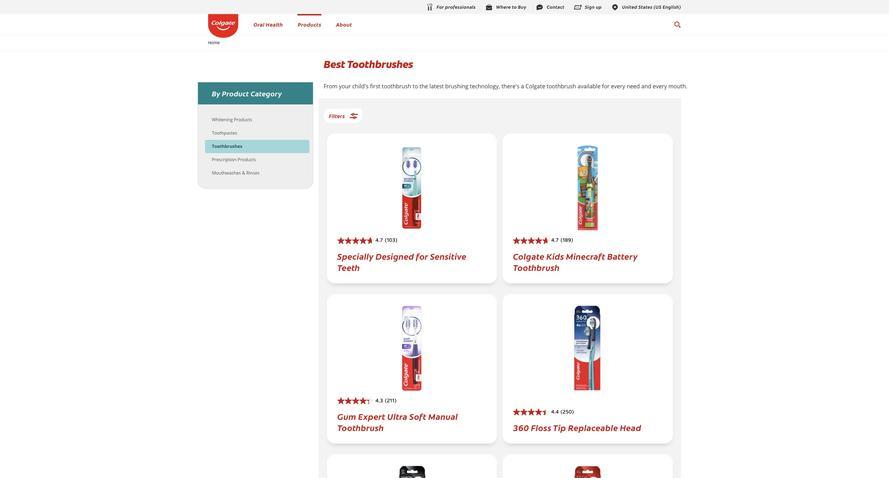 Task type: vqa. For each thing, say whether or not it's contained in the screenshot.
4.7
yes



Task type: describe. For each thing, give the bounding box(es) containing it.
sign up icon image
[[574, 3, 582, 11]]

prescription products link
[[212, 156, 256, 163]]

head
[[620, 422, 641, 433]]

teeth
[[337, 261, 360, 273]]

products button
[[298, 21, 321, 28]]

toothbrushes link
[[212, 143, 242, 149]]

colgate® logo image
[[208, 14, 238, 38]]

home link
[[203, 40, 224, 45]]

replaceable
[[568, 422, 618, 433]]

mouthwashes & rinses
[[212, 170, 260, 176]]

toothbrush inside colgate kids minecraft battery toothbrush
[[513, 261, 560, 273]]

from your child's first toothbrush to the latest brushing technology, there's a colgate toothbrush available for every need and every mouth.
[[324, 82, 688, 90]]

2 toothbrush from the left
[[547, 82, 576, 90]]

for professionals icon image
[[426, 3, 434, 12]]

4.7 (189)
[[551, 238, 573, 243]]

floss
[[531, 422, 552, 433]]

need
[[627, 82, 640, 90]]

by product category
[[212, 89, 282, 98]]

soft
[[409, 410, 426, 422]]

whitening
[[212, 116, 233, 123]]

(211)
[[385, 399, 397, 404]]

brushing
[[445, 82, 469, 90]]

mouthwashes
[[212, 170, 241, 176]]

specially designed for sensitive teeth
[[337, 250, 467, 273]]

(250)
[[561, 410, 574, 415]]

&
[[242, 170, 245, 176]]

about button
[[336, 21, 352, 28]]

mouth.
[[669, 82, 688, 90]]

0 vertical spatial colgate
[[526, 82, 545, 90]]

2 every from the left
[[653, 82, 667, 90]]

360 floss tip replaceable head
[[513, 422, 641, 433]]

1 every from the left
[[611, 82, 625, 90]]

toothbrush inside gum expert ultra soft manual toothbrush
[[337, 422, 384, 433]]

filters button
[[324, 109, 362, 123]]

products for prescription products
[[238, 156, 256, 163]]

where to buy icon image
[[485, 3, 493, 11]]

gum
[[337, 410, 356, 422]]

360
[[513, 422, 529, 433]]

4.7 for designed
[[376, 238, 383, 243]]

(189)
[[561, 238, 573, 243]]

battery
[[607, 250, 638, 262]]

about
[[336, 21, 352, 28]]

manual
[[428, 410, 458, 422]]

(103)
[[385, 238, 398, 243]]

your
[[339, 82, 351, 90]]

4.7 (103)
[[376, 238, 398, 243]]

4.4
[[551, 410, 559, 415]]

0 vertical spatial toothbrushes
[[347, 57, 413, 71]]

prescription
[[212, 156, 237, 163]]

technology,
[[470, 82, 500, 90]]

rinses
[[246, 170, 260, 176]]

kids
[[547, 250, 564, 262]]



Task type: locate. For each thing, give the bounding box(es) containing it.
0 horizontal spatial 4.7
[[376, 238, 383, 243]]

toothbrush left to
[[382, 82, 411, 90]]

to
[[413, 82, 418, 90]]

there's
[[502, 82, 520, 90]]

minecraft
[[566, 250, 606, 262]]

every right and
[[653, 82, 667, 90]]

products for whitening products
[[234, 116, 252, 123]]

0 vertical spatial toothbrush
[[513, 261, 560, 273]]

expert
[[358, 410, 385, 422]]

for
[[602, 82, 610, 90], [416, 250, 428, 262]]

a
[[521, 82, 524, 90]]

and
[[641, 82, 651, 90]]

4.3 (211)
[[376, 399, 397, 404]]

toothpastes
[[212, 130, 237, 136]]

colgate kids minecraft battery toothbrush
[[513, 250, 638, 273]]

1 vertical spatial toothbrushes
[[212, 143, 242, 149]]

prescription products
[[212, 156, 256, 163]]

toothbrush left the available
[[547, 82, 576, 90]]

ultra
[[387, 410, 408, 422]]

1 vertical spatial colgate
[[513, 250, 545, 262]]

health
[[266, 21, 283, 28]]

None search field
[[674, 18, 681, 32]]

1 vertical spatial products
[[234, 116, 252, 123]]

products right whitening at the left top of page
[[234, 116, 252, 123]]

1 horizontal spatial toothbrushes
[[347, 57, 413, 71]]

colgate inside colgate kids minecraft battery toothbrush
[[513, 250, 545, 262]]

home
[[208, 40, 220, 45]]

0 horizontal spatial every
[[611, 82, 625, 90]]

toothpastes link
[[212, 130, 237, 136]]

location icon image
[[611, 3, 619, 11]]

whitening products link
[[212, 116, 252, 123]]

whitening products
[[212, 116, 252, 123]]

4.4 (250)
[[551, 410, 574, 415]]

child's
[[352, 82, 369, 90]]

1 horizontal spatial 4.7
[[551, 238, 559, 243]]

colgate left "kids"
[[513, 250, 545, 262]]

latest
[[430, 82, 444, 90]]

product
[[222, 89, 249, 98]]

0 vertical spatial for
[[602, 82, 610, 90]]

4.7 for kids
[[551, 238, 559, 243]]

best
[[324, 57, 345, 71]]

oral health button
[[254, 21, 283, 28]]

1 horizontal spatial toothbrush
[[547, 82, 576, 90]]

products up &
[[238, 156, 256, 163]]

tip
[[553, 422, 566, 433]]

contact icon image
[[536, 3, 544, 11]]

for right the available
[[602, 82, 610, 90]]

products left the about popup button
[[298, 21, 321, 28]]

0 horizontal spatial toothbrush
[[337, 422, 384, 433]]

category
[[251, 89, 282, 98]]

every
[[611, 82, 625, 90], [653, 82, 667, 90]]

best toothbrushes
[[324, 57, 413, 71]]

the
[[420, 82, 428, 90]]

filters
[[329, 112, 345, 120]]

0 horizontal spatial for
[[416, 250, 428, 262]]

oral health
[[254, 21, 283, 28]]

mouthwashes & rinses link
[[212, 170, 260, 176]]

toothbrush
[[382, 82, 411, 90], [547, 82, 576, 90]]

available
[[578, 82, 601, 90]]

1 horizontal spatial toothbrush
[[513, 261, 560, 273]]

designed
[[376, 250, 414, 262]]

colgate right "a"
[[526, 82, 545, 90]]

1 horizontal spatial every
[[653, 82, 667, 90]]

from
[[324, 82, 338, 90]]

specially
[[337, 250, 374, 262]]

first
[[370, 82, 380, 90]]

toothbrushes
[[347, 57, 413, 71], [212, 143, 242, 149]]

2 4.7 from the left
[[551, 238, 559, 243]]

by
[[212, 89, 220, 98]]

2 vertical spatial products
[[238, 156, 256, 163]]

toothbrush
[[513, 261, 560, 273], [337, 422, 384, 433]]

1 horizontal spatial for
[[602, 82, 610, 90]]

1 vertical spatial toothbrush
[[337, 422, 384, 433]]

products
[[298, 21, 321, 28], [234, 116, 252, 123], [238, 156, 256, 163]]

1 4.7 from the left
[[376, 238, 383, 243]]

gum expert ultra soft manual toothbrush
[[337, 410, 458, 433]]

colgate
[[526, 82, 545, 90], [513, 250, 545, 262]]

4.7 left (189)
[[551, 238, 559, 243]]

4.7 left the (103)
[[376, 238, 383, 243]]

4.3
[[376, 399, 383, 404]]

4.7
[[376, 238, 383, 243], [551, 238, 559, 243]]

sensitive
[[430, 250, 467, 262]]

0 horizontal spatial toothbrush
[[382, 82, 411, 90]]

for inside specially designed for sensitive teeth
[[416, 250, 428, 262]]

toothbrushes down toothpastes at the top left of page
[[212, 143, 242, 149]]

1 vertical spatial for
[[416, 250, 428, 262]]

for left sensitive
[[416, 250, 428, 262]]

0 vertical spatial products
[[298, 21, 321, 28]]

toothbrushes up first
[[347, 57, 413, 71]]

every left the need
[[611, 82, 625, 90]]

oral
[[254, 21, 265, 28]]

0 horizontal spatial toothbrushes
[[212, 143, 242, 149]]

1 toothbrush from the left
[[382, 82, 411, 90]]



